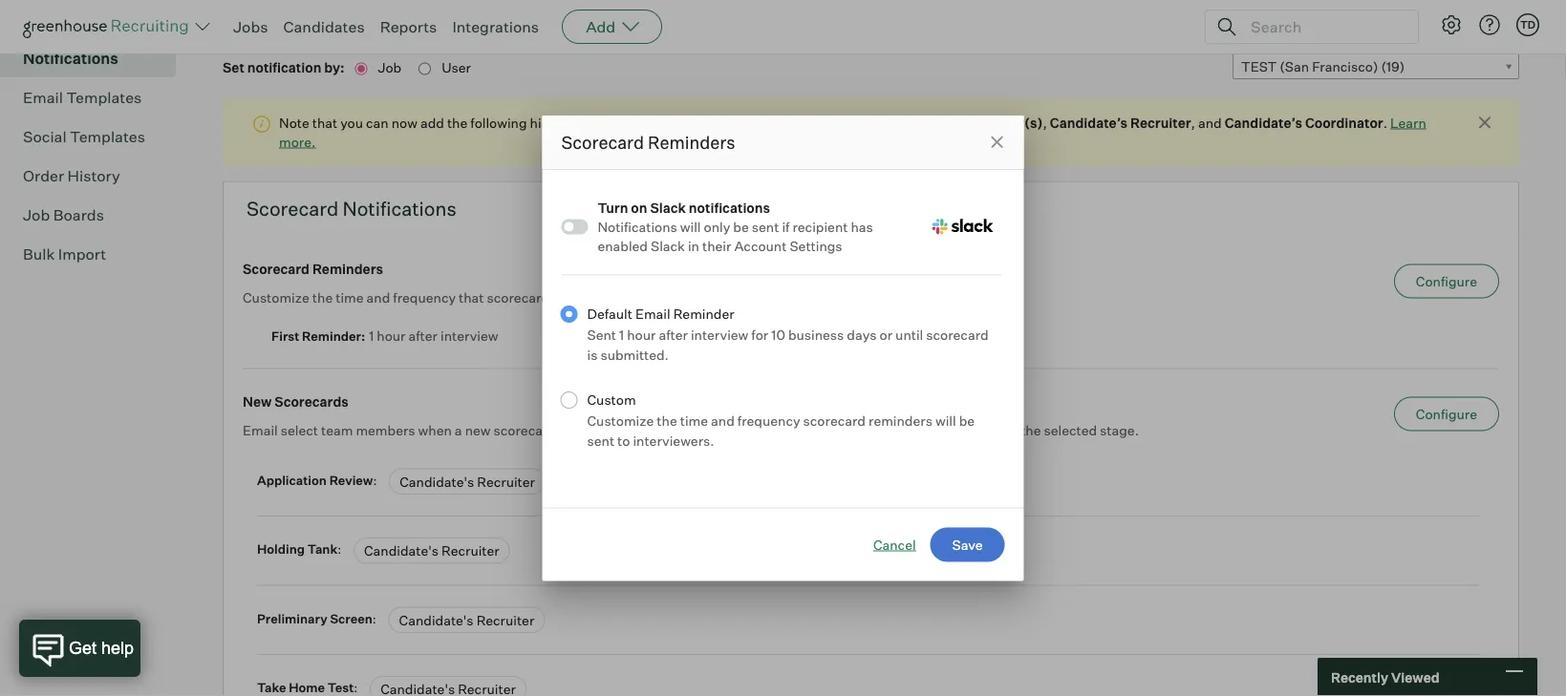 Task type: vqa. For each thing, say whether or not it's contained in the screenshot.
the individuals. on the bottom left of the page
no



Task type: locate. For each thing, give the bounding box(es) containing it.
1 vertical spatial notifications
[[689, 200, 770, 216]]

reminder right "first"
[[302, 329, 361, 344]]

1 horizontal spatial to
[[672, 290, 685, 307]]

sent inside customize the time and frequency scorecard reminders will be sent to interviewers.
[[587, 433, 615, 449]]

frequency
[[393, 290, 456, 307], [738, 413, 801, 429]]

for right the scorecards
[[1001, 423, 1018, 439]]

to for customize the time and frequency that scorecard reminders are sent to interviewers.
[[672, 290, 685, 307]]

you
[[340, 115, 363, 132]]

0 horizontal spatial to
[[618, 433, 630, 449]]

0 horizontal spatial notifications
[[689, 200, 770, 216]]

1 vertical spatial candidate's
[[364, 544, 439, 560]]

0 horizontal spatial interview
[[441, 328, 498, 345]]

time up first reminder : 1 hour after interview
[[336, 290, 364, 307]]

1 horizontal spatial sent
[[642, 290, 669, 307]]

1 vertical spatial candidate's recruiter
[[364, 544, 500, 560]]

0 vertical spatial reminders
[[648, 131, 735, 153]]

scorecard reminders down the scorecard notifications
[[243, 261, 383, 278]]

note that you can now add the following hiring team roles as recipients to additional notifications types: hiring manager(s) , candidate's recruiter , and candidate's coordinator .
[[279, 115, 1391, 132]]

for inside sent 1 hour after interview for 10 business days or until scorecard is submitted.
[[752, 327, 769, 343]]

and inside customize the time and frequency scorecard reminders will be sent to interviewers.
[[711, 413, 735, 429]]

2 horizontal spatial sent
[[752, 218, 779, 235]]

1 horizontal spatial frequency
[[738, 413, 801, 429]]

candidate's
[[1050, 115, 1128, 132], [1225, 115, 1303, 132]]

1 horizontal spatial job
[[378, 60, 405, 77]]

a right with
[[669, 423, 677, 439]]

0 vertical spatial candidate's
[[400, 474, 474, 491]]

0 horizontal spatial sent
[[587, 433, 615, 449]]

0 horizontal spatial customize
[[243, 290, 310, 307]]

be right the only on the left of the page
[[733, 218, 749, 235]]

: for application review :
[[373, 473, 377, 489]]

and
[[1199, 115, 1222, 132], [367, 290, 390, 307], [711, 413, 735, 429], [823, 423, 847, 439]]

add button
[[562, 10, 663, 44]]

email up social
[[23, 89, 63, 108]]

bulk
[[23, 245, 55, 264]]

take home test :
[[257, 681, 360, 697]]

0 horizontal spatial notifications
[[23, 49, 118, 69]]

to right are
[[672, 290, 685, 307]]

interviewers. down their
[[688, 290, 769, 307]]

be
[[733, 218, 749, 235], [959, 413, 975, 429]]

1 horizontal spatial candidate's
[[1225, 115, 1303, 132]]

is down sent
[[587, 347, 598, 363]]

0 vertical spatial job
[[378, 60, 405, 77]]

0 horizontal spatial time
[[336, 290, 364, 307]]

1 horizontal spatial submitted
[[756, 423, 821, 439]]

1 right "first"
[[369, 328, 374, 345]]

0 vertical spatial templates
[[66, 89, 142, 108]]

scorecard
[[562, 131, 644, 153], [247, 197, 339, 221], [243, 261, 310, 278]]

email for select
[[243, 423, 278, 439]]

hiring
[[530, 115, 566, 132]]

1 vertical spatial team
[[321, 423, 353, 439]]

reminders right roles
[[648, 131, 735, 153]]

is right new
[[559, 423, 570, 439]]

configure for email select team members when a new scorecard is submitted with a summary of submitted and outstanding scorecards for the selected stage.
[[1416, 406, 1478, 423]]

following
[[471, 115, 527, 132]]

jobs link
[[233, 17, 268, 36]]

1 vertical spatial is
[[559, 423, 570, 439]]

1 vertical spatial templates
[[70, 128, 145, 147]]

0 vertical spatial reminder
[[674, 306, 735, 322]]

sent up account
[[752, 218, 779, 235]]

configure button
[[1394, 265, 1500, 299], [1394, 398, 1500, 432]]

interview
[[691, 327, 749, 343], [441, 328, 498, 345]]

1 vertical spatial slack
[[651, 237, 685, 254]]

1 vertical spatial interviewers.
[[633, 433, 715, 449]]

reminders down the scorecard notifications
[[312, 261, 383, 278]]

0 horizontal spatial after
[[409, 328, 438, 345]]

email inside email templates link
[[23, 89, 63, 108]]

in
[[688, 237, 700, 254]]

0 vertical spatial notifications
[[801, 115, 879, 132]]

customize
[[243, 290, 310, 307], [587, 413, 654, 429]]

0 horizontal spatial frequency
[[393, 290, 456, 307]]

1 vertical spatial frequency
[[738, 413, 801, 429]]

candidate's recruiter for application review :
[[400, 474, 535, 491]]

1 candidate's from the left
[[1050, 115, 1128, 132]]

integrations link
[[452, 17, 539, 36]]

the right add
[[447, 115, 468, 132]]

that up first reminder : 1 hour after interview
[[459, 290, 484, 307]]

scorecard down more.
[[247, 197, 339, 221]]

1 vertical spatial reminder
[[302, 329, 361, 344]]

1 vertical spatial be
[[959, 413, 975, 429]]

jobs
[[233, 17, 268, 36]]

scorecard left "default"
[[487, 290, 550, 307]]

a
[[455, 423, 462, 439], [669, 423, 677, 439]]

: down members
[[373, 473, 377, 489]]

Job radio
[[355, 63, 368, 76]]

the
[[447, 115, 468, 132], [312, 290, 333, 307], [657, 413, 677, 429], [1021, 423, 1041, 439]]

job up bulk
[[23, 206, 50, 225]]

to
[[720, 115, 733, 132], [672, 290, 685, 307], [618, 433, 630, 449]]

stage.
[[1100, 423, 1139, 439]]

import
[[58, 245, 106, 264]]

0 horizontal spatial job
[[23, 206, 50, 225]]

email right "default"
[[636, 306, 671, 322]]

1 submitted from the left
[[572, 423, 637, 439]]

notifications down the now at top
[[343, 197, 457, 221]]

scorecard inside customize the time and frequency scorecard reminders will be sent to interviewers.
[[803, 413, 866, 429]]

will right outstanding
[[936, 413, 956, 429]]

frequency for scorecard
[[738, 413, 801, 429]]

sent
[[752, 218, 779, 235], [642, 290, 669, 307], [587, 433, 615, 449]]

0 vertical spatial that
[[312, 115, 338, 132]]

only
[[704, 218, 731, 235]]

: for holding tank :
[[338, 543, 341, 558]]

0 horizontal spatial submitted
[[572, 423, 637, 439]]

: right "first"
[[361, 329, 365, 344]]

2 vertical spatial to
[[618, 433, 630, 449]]

notifications inside the turn on slack notifications notifications will only be sent if recipient has enabled slack in their account settings
[[689, 200, 770, 216]]

candidate's recruiter
[[400, 474, 535, 491], [364, 544, 500, 560], [399, 613, 535, 630]]

1 vertical spatial for
[[1001, 423, 1018, 439]]

notifications down on
[[598, 218, 678, 235]]

email templates link
[[23, 87, 168, 110]]

scorecard
[[487, 290, 550, 307], [926, 327, 989, 343], [803, 413, 866, 429], [494, 423, 556, 439]]

candidate's right manager(s)
[[1050, 115, 1128, 132]]

the left summary
[[657, 413, 677, 429]]

1 horizontal spatial interview
[[691, 327, 749, 343]]

test (san francisco) (19) link
[[1233, 53, 1520, 81]]

1 horizontal spatial a
[[669, 423, 677, 439]]

interview down customize the time and frequency that scorecard reminders are sent to interviewers.
[[441, 328, 498, 345]]

customization option group
[[551, 303, 1001, 475]]

customize the time and frequency that scorecard reminders are sent to interviewers.
[[243, 290, 769, 307]]

hour inside sent 1 hour after interview for 10 business days or until scorecard is submitted.
[[627, 327, 656, 343]]

1 vertical spatial customize
[[587, 413, 654, 429]]

additional
[[736, 115, 798, 132]]

0 vertical spatial configure button
[[1394, 265, 1500, 299]]

2 horizontal spatial email
[[636, 306, 671, 322]]

0 vertical spatial scorecard reminders
[[562, 131, 735, 153]]

1 horizontal spatial notifications
[[343, 197, 457, 221]]

interviewers. for customize the time and frequency scorecard reminders will be sent to interviewers.
[[633, 433, 715, 449]]

: right preliminary at the bottom of the page
[[373, 612, 376, 627]]

0 horizontal spatial be
[[733, 218, 749, 235]]

notifications left the types:
[[801, 115, 879, 132]]

reminders up sent
[[552, 290, 616, 307]]

templates up social templates link
[[66, 89, 142, 108]]

1 , from the left
[[1043, 115, 1047, 132]]

recently viewed
[[1331, 669, 1440, 686]]

0 vertical spatial sent
[[752, 218, 779, 235]]

candidate's recruiter for preliminary screen :
[[399, 613, 535, 630]]

1 inside sent 1 hour after interview for 10 business days or until scorecard is submitted.
[[619, 327, 624, 343]]

reminders down until
[[869, 413, 933, 429]]

2 , from the left
[[1192, 115, 1196, 132]]

2 vertical spatial email
[[243, 423, 278, 439]]

reminder down in at the top left of the page
[[674, 306, 735, 322]]

job for job
[[378, 60, 405, 77]]

new
[[243, 394, 272, 411]]

0 horizontal spatial hour
[[377, 328, 406, 345]]

slack right on
[[650, 200, 686, 216]]

sent down custom
[[587, 433, 615, 449]]

configure image
[[1440, 13, 1463, 36]]

1 configure button from the top
[[1394, 265, 1500, 299]]

1 horizontal spatial is
[[587, 347, 598, 363]]

reminders
[[648, 131, 735, 153], [312, 261, 383, 278]]

hour
[[627, 327, 656, 343], [377, 328, 406, 345]]

preliminary screen :
[[257, 612, 379, 627]]

slack
[[650, 200, 686, 216], [651, 237, 685, 254]]

candidate's right the tank
[[364, 544, 439, 560]]

email down new
[[243, 423, 278, 439]]

notifications
[[801, 115, 879, 132], [689, 200, 770, 216]]

of
[[741, 423, 753, 439]]

is
[[587, 347, 598, 363], [559, 423, 570, 439]]

interviewers. left 'of'
[[633, 433, 715, 449]]

0 vertical spatial configure
[[1416, 274, 1478, 290]]

,
[[1043, 115, 1047, 132], [1192, 115, 1196, 132]]

scorecard up the turn
[[562, 131, 644, 153]]

2 horizontal spatial to
[[720, 115, 733, 132]]

2 configure from the top
[[1416, 406, 1478, 423]]

2 vertical spatial candidate's recruiter
[[399, 613, 535, 630]]

summary
[[679, 423, 739, 439]]

0 horizontal spatial scorecard reminders
[[243, 261, 383, 278]]

for left 10 on the top of the page
[[752, 327, 769, 343]]

recruiter
[[1131, 115, 1192, 132], [477, 474, 535, 491], [442, 544, 500, 560], [477, 613, 535, 630]]

be right outstanding
[[959, 413, 975, 429]]

templates
[[66, 89, 142, 108], [70, 128, 145, 147]]

recruiter for preliminary screen :
[[477, 613, 535, 630]]

preliminary
[[257, 612, 328, 627]]

job right job radio
[[378, 60, 405, 77]]

1 horizontal spatial after
[[659, 327, 688, 343]]

0 horizontal spatial email
[[23, 89, 63, 108]]

reminder inside customization option group
[[674, 306, 735, 322]]

1 horizontal spatial reminder
[[674, 306, 735, 322]]

to inside customize the time and frequency scorecard reminders will be sent to interviewers.
[[618, 433, 630, 449]]

reports
[[380, 17, 437, 36]]

user
[[442, 60, 471, 77]]

1 vertical spatial sent
[[642, 290, 669, 307]]

team left roles
[[569, 115, 601, 132]]

1 horizontal spatial time
[[680, 413, 708, 429]]

0 vertical spatial time
[[336, 290, 364, 307]]

history
[[67, 167, 120, 186]]

0 vertical spatial frequency
[[393, 290, 456, 307]]

2 vertical spatial candidate's
[[399, 613, 474, 630]]

1 horizontal spatial team
[[569, 115, 601, 132]]

save
[[953, 536, 983, 553]]

1 horizontal spatial customize
[[587, 413, 654, 429]]

: inside first reminder : 1 hour after interview
[[361, 329, 365, 344]]

2 submitted from the left
[[756, 423, 821, 439]]

1 horizontal spatial that
[[459, 290, 484, 307]]

scorecard inside dialog
[[562, 131, 644, 153]]

a left new
[[455, 423, 462, 439]]

application
[[257, 473, 327, 489]]

reminders
[[552, 290, 616, 307], [869, 413, 933, 429]]

0 vertical spatial will
[[680, 218, 701, 235]]

to for customize the time and frequency scorecard reminders will be sent to interviewers.
[[618, 433, 630, 449]]

0 vertical spatial for
[[752, 327, 769, 343]]

interviewers. inside customize the time and frequency scorecard reminders will be sent to interviewers.
[[633, 433, 715, 449]]

that
[[312, 115, 338, 132], [459, 290, 484, 307]]

interview left 10 on the top of the page
[[691, 327, 749, 343]]

submitted right 'of'
[[756, 423, 821, 439]]

when
[[418, 423, 452, 439]]

1 vertical spatial will
[[936, 413, 956, 429]]

settings
[[790, 237, 843, 254]]

1 horizontal spatial be
[[959, 413, 975, 429]]

is inside sent 1 hour after interview for 10 business days or until scorecard is submitted.
[[587, 347, 598, 363]]

1 vertical spatial to
[[672, 290, 685, 307]]

email
[[23, 89, 63, 108], [636, 306, 671, 322], [243, 423, 278, 439]]

1 vertical spatial reminders
[[312, 261, 383, 278]]

candidate's down test
[[1225, 115, 1303, 132]]

customize down custom
[[587, 413, 654, 429]]

to left with
[[618, 433, 630, 449]]

job
[[378, 60, 405, 77], [23, 206, 50, 225]]

scorecard right 'of'
[[803, 413, 866, 429]]

customize the time and frequency scorecard reminders will be sent to interviewers.
[[587, 413, 975, 449]]

0 vertical spatial be
[[733, 218, 749, 235]]

1 horizontal spatial reminders
[[648, 131, 735, 153]]

1 vertical spatial email
[[636, 306, 671, 322]]

sent right are
[[642, 290, 669, 307]]

0 horizontal spatial candidate's
[[1050, 115, 1128, 132]]

1 vertical spatial reminders
[[869, 413, 933, 429]]

time right with
[[680, 413, 708, 429]]

notifications up email templates
[[23, 49, 118, 69]]

notifications up the only on the left of the page
[[689, 200, 770, 216]]

candidate's right screen
[[399, 613, 474, 630]]

reminder
[[674, 306, 735, 322], [302, 329, 361, 344]]

2 vertical spatial sent
[[587, 433, 615, 449]]

will up in at the top left of the page
[[680, 218, 701, 235]]

1 vertical spatial configure button
[[1394, 398, 1500, 432]]

scorecards
[[929, 423, 998, 439]]

scorecard right new
[[494, 423, 556, 439]]

0 horizontal spatial is
[[559, 423, 570, 439]]

1 vertical spatial scorecard
[[247, 197, 339, 221]]

will inside customize the time and frequency scorecard reminders will be sent to interviewers.
[[936, 413, 956, 429]]

time for customize the time and frequency scorecard reminders will be sent to interviewers.
[[680, 413, 708, 429]]

1 horizontal spatial email
[[243, 423, 278, 439]]

learn more.
[[279, 115, 1427, 151]]

1 vertical spatial scorecard reminders
[[243, 261, 383, 278]]

0 vertical spatial email
[[23, 89, 63, 108]]

hour up submitted.
[[627, 327, 656, 343]]

review
[[329, 473, 373, 489]]

after down customize the time and frequency that scorecard reminders are sent to interviewers.
[[409, 328, 438, 345]]

2 configure button from the top
[[1394, 398, 1500, 432]]

submitted down custom
[[572, 423, 637, 439]]

sent 1 hour after interview for 10 business days or until scorecard is submitted.
[[587, 327, 989, 363]]

greenhouse recruiting image
[[23, 15, 195, 38]]

add
[[421, 115, 444, 132]]

0 horizontal spatial a
[[455, 423, 462, 439]]

that left you
[[312, 115, 338, 132]]

after
[[659, 327, 688, 343], [409, 328, 438, 345]]

team right select
[[321, 423, 353, 439]]

: for first reminder : 1 hour after interview
[[361, 329, 365, 344]]

: for preliminary screen :
[[373, 612, 376, 627]]

customize inside customize the time and frequency scorecard reminders will be sent to interviewers.
[[587, 413, 654, 429]]

slack left in at the top left of the page
[[651, 237, 685, 254]]

submitted
[[572, 423, 637, 439], [756, 423, 821, 439]]

until
[[896, 327, 924, 343]]

: right "holding"
[[338, 543, 341, 558]]

after down default email reminder
[[659, 327, 688, 343]]

scorecard up "first"
[[243, 261, 310, 278]]

0 horizontal spatial ,
[[1043, 115, 1047, 132]]

to right "recipients"
[[720, 115, 733, 132]]

hour up members
[[377, 328, 406, 345]]

scorecard reminders up on
[[562, 131, 735, 153]]

time inside customize the time and frequency scorecard reminders will be sent to interviewers.
[[680, 413, 708, 429]]

0 vertical spatial interviewers.
[[688, 290, 769, 307]]

1 horizontal spatial ,
[[1192, 115, 1196, 132]]

0 horizontal spatial reminder
[[302, 329, 361, 344]]

2 horizontal spatial notifications
[[598, 218, 678, 235]]

candidate's down when
[[400, 474, 474, 491]]

frequency inside customize the time and frequency scorecard reminders will be sent to interviewers.
[[738, 413, 801, 429]]

the inside customize the time and frequency scorecard reminders will be sent to interviewers.
[[657, 413, 677, 429]]

1 right sent
[[619, 327, 624, 343]]

templates down email templates link
[[70, 128, 145, 147]]

0 horizontal spatial will
[[680, 218, 701, 235]]

2 a from the left
[[669, 423, 677, 439]]

scorecard right until
[[926, 327, 989, 343]]

0 vertical spatial customize
[[243, 290, 310, 307]]

turn on slack notifications notifications will only be sent if recipient has enabled slack in their account settings
[[598, 200, 873, 254]]

1 vertical spatial job
[[23, 206, 50, 225]]

1 horizontal spatial scorecard reminders
[[562, 131, 735, 153]]

customize up "first"
[[243, 290, 310, 307]]

time
[[336, 290, 364, 307], [680, 413, 708, 429]]

1 configure from the top
[[1416, 274, 1478, 290]]



Task type: describe. For each thing, give the bounding box(es) containing it.
application review :
[[257, 473, 380, 489]]

reminder inside first reminder : 1 hour after interview
[[302, 329, 361, 344]]

0 vertical spatial to
[[720, 115, 733, 132]]

job boards link
[[23, 204, 168, 227]]

sent
[[587, 327, 617, 343]]

customize for customize the time and frequency that scorecard reminders are sent to interviewers.
[[243, 290, 310, 307]]

scorecards
[[275, 394, 349, 411]]

10
[[772, 327, 786, 343]]

has
[[851, 218, 873, 235]]

reminders inside customize the time and frequency scorecard reminders will be sent to interviewers.
[[869, 413, 933, 429]]

recipients
[[655, 115, 717, 132]]

recruiter for holding tank :
[[442, 544, 500, 560]]

bulk import
[[23, 245, 106, 264]]

configure button for email select team members when a new scorecard is submitted with a summary of submitted and outstanding scorecards for the selected stage.
[[1394, 398, 1500, 432]]

holding tank :
[[257, 543, 344, 558]]

their
[[703, 237, 732, 254]]

2 candidate's from the left
[[1225, 115, 1303, 132]]

with
[[640, 423, 666, 439]]

User radio
[[419, 63, 431, 76]]

selected
[[1044, 423, 1097, 439]]

0 horizontal spatial 1
[[369, 328, 374, 345]]

time for customize the time and frequency that scorecard reminders are sent to interviewers.
[[336, 290, 364, 307]]

after inside sent 1 hour after interview for 10 business days or until scorecard is submitted.
[[659, 327, 688, 343]]

candidate's for application review :
[[400, 474, 474, 491]]

default
[[587, 306, 633, 322]]

as
[[638, 115, 652, 132]]

submitted.
[[601, 347, 669, 363]]

viewed
[[1392, 669, 1440, 686]]

candidate's for preliminary screen :
[[399, 613, 474, 630]]

scorecard reminders inside dialog
[[562, 131, 735, 153]]

candidates link
[[283, 17, 365, 36]]

1 slack from the top
[[650, 200, 686, 216]]

roles
[[604, 115, 635, 132]]

email for templates
[[23, 89, 63, 108]]

sent inside the turn on slack notifications notifications will only be sent if recipient has enabled slack in their account settings
[[752, 218, 779, 235]]

1 a from the left
[[455, 423, 462, 439]]

notification
[[247, 60, 322, 77]]

cancel link
[[874, 536, 916, 555]]

default email reminder
[[587, 306, 735, 322]]

1 horizontal spatial for
[[1001, 423, 1018, 439]]

sent for customize the time and frequency scorecard reminders will be sent to interviewers.
[[587, 433, 615, 449]]

bulk import link
[[23, 243, 168, 266]]

scorecard notifications
[[247, 197, 457, 221]]

can
[[366, 115, 389, 132]]

.
[[1384, 115, 1388, 132]]

social
[[23, 128, 67, 147]]

email templates
[[23, 89, 142, 108]]

learn more. link
[[279, 115, 1427, 151]]

job for job boards
[[23, 206, 50, 225]]

set notification by:
[[223, 60, 347, 77]]

configure for customize the time and frequency that scorecard reminders are sent to interviewers.
[[1416, 274, 1478, 290]]

email select team members when a new scorecard is submitted with a summary of submitted and outstanding scorecards for the selected stage.
[[243, 423, 1139, 439]]

td button
[[1517, 13, 1540, 36]]

recently
[[1331, 669, 1389, 686]]

0 vertical spatial reminders
[[552, 290, 616, 307]]

interview inside sent 1 hour after interview for 10 business days or until scorecard is submitted.
[[691, 327, 749, 343]]

frequency for that
[[393, 290, 456, 307]]

francisco)
[[1313, 59, 1379, 76]]

scorecard inside sent 1 hour after interview for 10 business days or until scorecard is submitted.
[[926, 327, 989, 343]]

candidates
[[283, 17, 365, 36]]

boards
[[53, 206, 104, 225]]

new
[[465, 423, 491, 439]]

first reminder : 1 hour after interview
[[271, 328, 498, 345]]

0 horizontal spatial team
[[321, 423, 353, 439]]

holding
[[257, 543, 305, 558]]

notifications link
[[23, 48, 168, 70]]

by:
[[324, 60, 345, 77]]

reports link
[[380, 17, 437, 36]]

sent for customize the time and frequency that scorecard reminders are sent to interviewers.
[[642, 290, 669, 307]]

business
[[788, 327, 844, 343]]

add
[[586, 17, 616, 36]]

be inside the turn on slack notifications notifications will only be sent if recipient has enabled slack in their account settings
[[733, 218, 749, 235]]

td button
[[1513, 10, 1544, 40]]

: right home on the left bottom
[[354, 681, 358, 697]]

2 vertical spatial scorecard
[[243, 261, 310, 278]]

1 vertical spatial that
[[459, 290, 484, 307]]

scorecard reminders dialog
[[542, 115, 1024, 581]]

take
[[257, 681, 286, 697]]

order history link
[[23, 165, 168, 188]]

the up first reminder : 1 hour after interview
[[312, 290, 333, 307]]

screen
[[330, 612, 373, 627]]

customize for customize the time and frequency scorecard reminders will be sent to interviewers.
[[587, 413, 654, 429]]

candidate's recruiter for holding tank :
[[364, 544, 500, 560]]

recipient
[[793, 218, 848, 235]]

days
[[847, 327, 877, 343]]

will inside the turn on slack notifications notifications will only be sent if recipient has enabled slack in their account settings
[[680, 218, 701, 235]]

test
[[328, 681, 354, 697]]

select
[[281, 423, 318, 439]]

notifications inside the turn on slack notifications notifications will only be sent if recipient has enabled slack in their account settings
[[598, 218, 678, 235]]

more.
[[279, 134, 316, 151]]

now
[[392, 115, 418, 132]]

save button
[[931, 528, 1005, 562]]

types:
[[882, 115, 921, 132]]

integrations
[[452, 17, 539, 36]]

order
[[23, 167, 64, 186]]

on
[[631, 200, 648, 216]]

members
[[356, 423, 415, 439]]

outstanding
[[850, 423, 926, 439]]

test (san francisco) (19)
[[1242, 59, 1405, 76]]

first
[[271, 329, 299, 344]]

0 vertical spatial team
[[569, 115, 601, 132]]

or
[[880, 327, 893, 343]]

note
[[279, 115, 309, 132]]

Search text field
[[1246, 13, 1401, 41]]

reminders inside dialog
[[648, 131, 735, 153]]

new scorecards
[[243, 394, 349, 411]]

2 slack from the top
[[651, 237, 685, 254]]

turn
[[598, 200, 628, 216]]

templates for social templates
[[70, 128, 145, 147]]

templates for email templates
[[66, 89, 142, 108]]

the left the selected
[[1021, 423, 1041, 439]]

recruiter for application review :
[[477, 474, 535, 491]]

email inside customization option group
[[636, 306, 671, 322]]

social templates link
[[23, 126, 168, 149]]

interviewers. for customize the time and frequency that scorecard reminders are sent to interviewers.
[[688, 290, 769, 307]]

candidate's for holding tank :
[[364, 544, 439, 560]]

manager(s)
[[967, 115, 1043, 132]]

0 horizontal spatial that
[[312, 115, 338, 132]]

notifications inside notifications link
[[23, 49, 118, 69]]

be inside customize the time and frequency scorecard reminders will be sent to interviewers.
[[959, 413, 975, 429]]

home
[[289, 681, 325, 697]]

configure button for customize the time and frequency that scorecard reminders are sent to interviewers.
[[1394, 265, 1500, 299]]

hiring
[[923, 115, 964, 132]]

1 horizontal spatial notifications
[[801, 115, 879, 132]]

set
[[223, 60, 245, 77]]

learn
[[1391, 115, 1427, 132]]

td
[[1521, 18, 1536, 31]]



